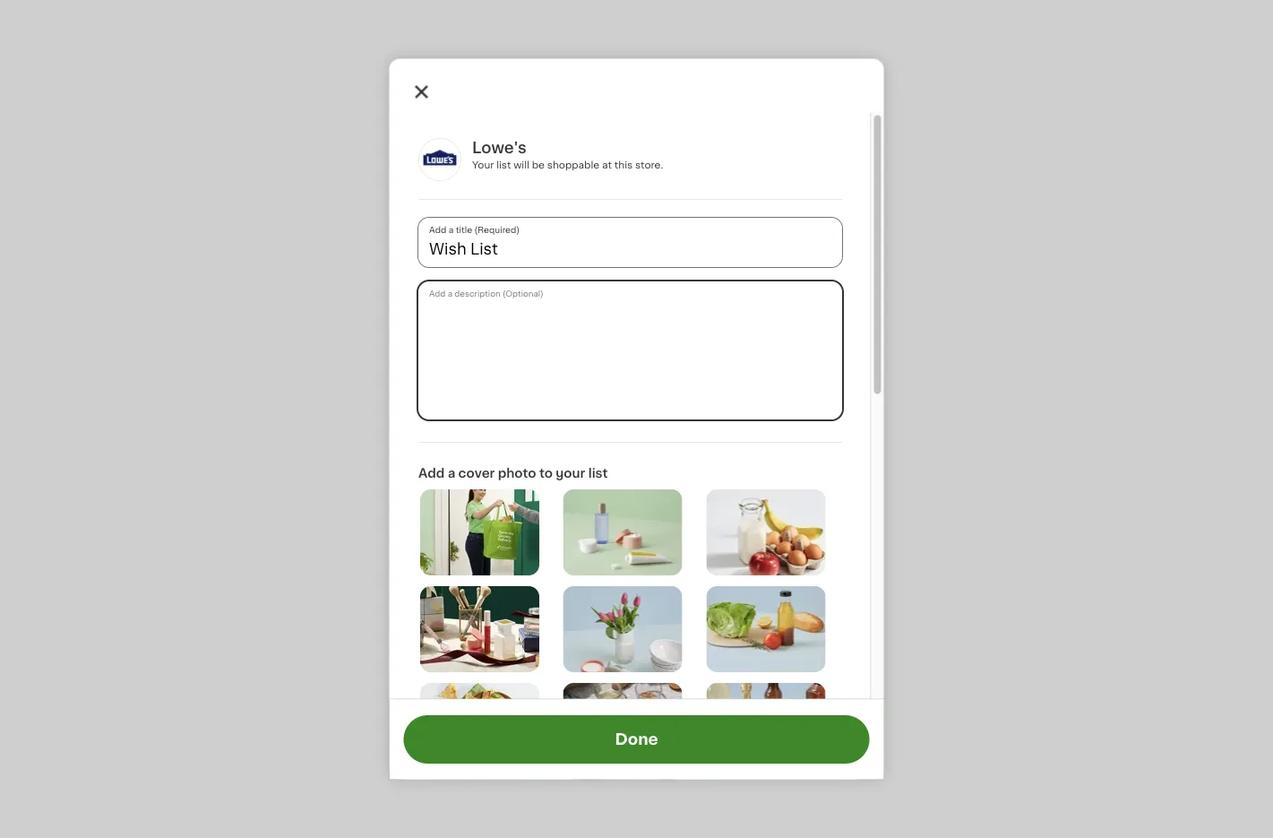 Task type: vqa. For each thing, say whether or not it's contained in the screenshot.
Many inside the Large Ripe Avocado Many in stock
no



Task type: locate. For each thing, give the bounding box(es) containing it.
0 horizontal spatial list
[[496, 160, 511, 169]]

an apple, a small pitcher of milk, a banana, and a carton of 6 eggs. image
[[706, 489, 826, 575]]

a tabletop of makeup, skincare, and beauty products. image
[[420, 586, 539, 672]]

a head of lettuce, a half of a lemon, a bottle of sauce, a tomato, and a small baguette. image
[[706, 586, 826, 672]]

list right "your"
[[588, 467, 608, 479]]

list down lowe's
[[496, 160, 511, 169]]

list
[[496, 160, 511, 169], [588, 467, 608, 479]]

be
[[532, 160, 545, 169]]

a person with white painted nails grinding some spices with a mortar and pestle. image
[[563, 683, 682, 769]]

a blue can, a silver can, an empty bottle, an empty champagne bottle, and two brown glass bottles. image
[[706, 683, 826, 769]]

this
[[614, 160, 633, 169]]

at
[[602, 160, 612, 169]]

lowe's your list will be shoppable at this store.
[[472, 140, 663, 169]]

0 vertical spatial list
[[496, 160, 511, 169]]

store.
[[635, 160, 663, 169]]

None text field
[[418, 281, 842, 419]]

a
[[447, 467, 455, 479]]

1 horizontal spatial list
[[588, 467, 608, 479]]

add a cover photo to your list
[[418, 467, 608, 479]]

cover
[[458, 467, 495, 479]]



Task type: describe. For each thing, give the bounding box(es) containing it.
will
[[513, 160, 529, 169]]

list_add_items dialog
[[390, 59, 884, 838]]

none text field inside list_add_items dialog
[[418, 281, 842, 419]]

done button
[[404, 715, 870, 764]]

add
[[418, 467, 444, 479]]

a small white vase of pink tulips, a stack of 3 white bowls, and a rolled napkin. image
[[563, 586, 682, 672]]

1 vertical spatial list
[[588, 467, 608, 479]]

a woman handing over a grocery bag to a customer through their front door. image
[[420, 489, 539, 575]]

bowl of nachos covered in cheese. image
[[420, 683, 539, 769]]

done
[[615, 732, 659, 747]]

to
[[539, 467, 553, 479]]

lowe's logo image
[[418, 138, 461, 181]]

Add a title (Required) text field
[[418, 217, 842, 267]]

shoppable
[[547, 160, 600, 169]]

photo
[[498, 467, 536, 479]]

your
[[556, 467, 585, 479]]

lowe's
[[472, 140, 526, 155]]

cotton pads, ointment, cream, and bottle of liquid. image
[[563, 489, 682, 575]]

list inside the "lowe's your list will be shoppable at this store."
[[496, 160, 511, 169]]

your
[[472, 160, 494, 169]]



